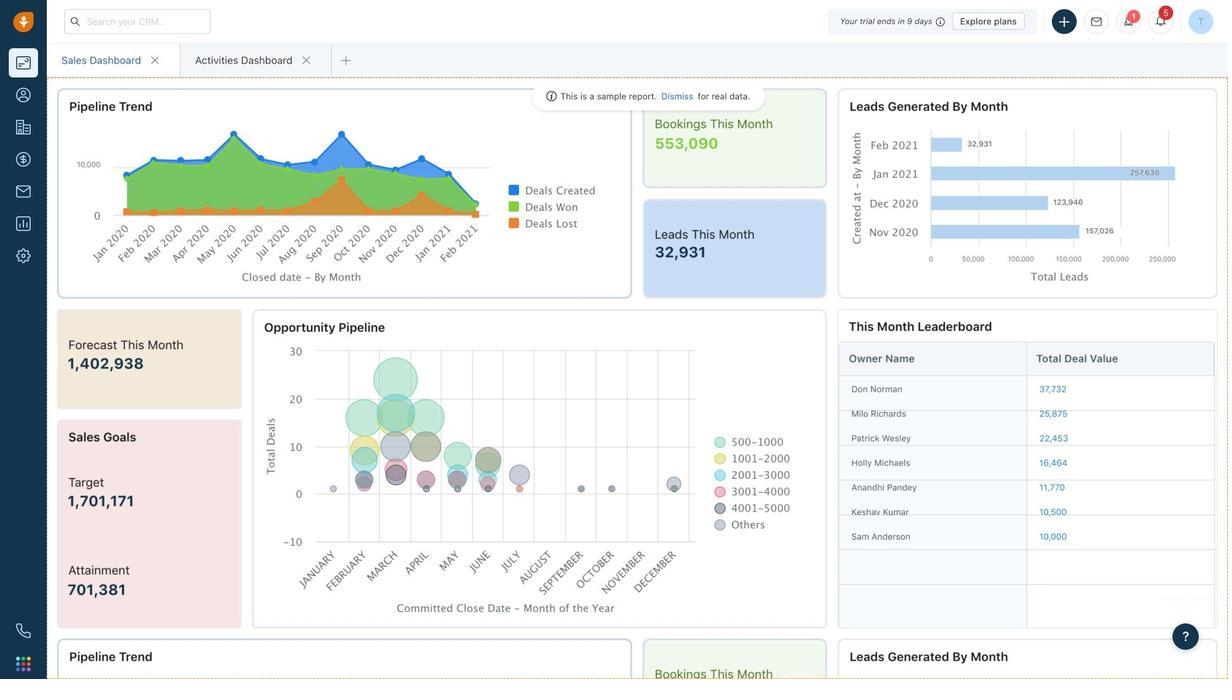 Task type: locate. For each thing, give the bounding box(es) containing it.
freshworks switcher image
[[16, 657, 31, 671]]

Search your CRM... text field
[[64, 9, 211, 34]]

phone image
[[16, 624, 31, 638]]



Task type: describe. For each thing, give the bounding box(es) containing it.
send email image
[[1092, 17, 1102, 27]]

phone element
[[9, 616, 38, 646]]



Task type: vqa. For each thing, say whether or not it's contained in the screenshot.
'edit' icon
no



